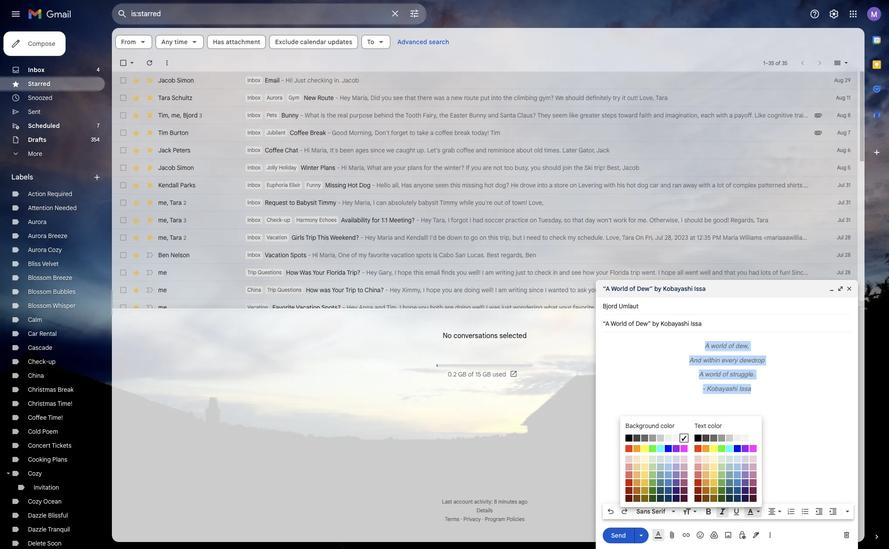 Task type: describe. For each thing, give the bounding box(es) containing it.
- right spots at top
[[308, 251, 311, 259]]

rgb (162, 196, 201) cell for rgb (182, 215, 168) cell associated with rgb (217, 234, 211) cell corresponding to rgb (217, 234, 211) icon's rgb (208, 224, 227) cell's rgb (147, 196, 125) cell
[[726, 463, 734, 471]]

burton
[[170, 129, 189, 137]]

from button
[[115, 35, 152, 49]]

rgb (191, 144, 0) cell for rgb (39, 78, 19) cell corresponding to rgb (127, 96, 0) cell related to rgb (191, 144, 0) image at the right bottom of page
[[641, 487, 649, 495]]

me , tara 2 for inbox
[[158, 199, 186, 207]]

rgb (255, 153, 0) cell for rgb (255, 255, 0) cell for rgb (255, 153, 0) icon
[[702, 445, 710, 453]]

rgb (56, 118, 29) image for rgb (106, 168, 79) cell related to rgb (182, 215, 168) cell for rgb (208, 224, 227) cell associated with rgb (217, 234, 211) image's rgb (217, 234, 211) cell rgb (147, 196, 125) cell
[[649, 487, 656, 494]]

rgb (244, 204, 204) cell for rgb (252, 229, 205) cell related to 'rgb (234, 153, 153)' cell corresponding to rgb (224, 102, 102) "cell" corresponding to rgb (244, 204, 204) icon's the "rgb (234, 153, 153)" image
[[625, 456, 633, 463]]

rgb (217, 234, 211) cell for rgb (208, 224, 227) cell associated with rgb (217, 234, 211) image
[[649, 456, 657, 463]]

more send options image
[[637, 531, 646, 540]]

and left santa
[[488, 111, 499, 119]]

exercises.
[[817, 111, 845, 119]]

hey left ximmy,
[[390, 286, 401, 294]]

kendall
[[158, 181, 179, 189]]

i up by
[[658, 269, 660, 277]]

and down today!
[[476, 146, 486, 154]]

1 vertical spatial am
[[498, 286, 507, 294]]

- right route
[[335, 94, 338, 102]]

rgb (241, 194, 50) image
[[710, 480, 717, 487]]

main menu image
[[10, 9, 21, 19]]

availability for 1:1 meeting? - hey tara, i forgot i had soccer practice on tuesday, so that day won't work for me. otherwise, i should be good! regards, tara
[[341, 216, 769, 224]]

to right dew"
[[656, 286, 662, 294]]

don't
[[375, 129, 390, 137]]

christmas time! link
[[28, 400, 72, 408]]

- right pets
[[300, 111, 303, 119]]

of right lot
[[726, 181, 732, 189]]

simon for inbox
[[177, 77, 194, 84]]

, for inbox request to babysit timmy - hey maria, i can absolutely babysit timmy while you're out of town! love,
[[167, 199, 168, 207]]

rgb (252, 229, 205) image
[[634, 456, 641, 463]]

to left ask
[[570, 286, 576, 294]]

bliss velvet link
[[28, 260, 59, 268]]

your right world
[[631, 286, 643, 294]]

8 inside 'last account activity: 8 minutes ago details terms · privacy · program policies'
[[494, 499, 497, 505]]

- up the missing
[[337, 164, 340, 172]]

advanced search options image
[[406, 5, 423, 22]]

rgb (204, 204, 204) image
[[657, 435, 664, 442]]

time! for coffee time!
[[48, 414, 63, 422]]

more formatting options image
[[843, 508, 852, 516]]

payoff.
[[734, 111, 753, 119]]

rgb (213, 166, 189) image for rgb (166, 77, 121) icon's rgb (194, 123, 160) cell
[[681, 464, 688, 471]]

- left hi!
[[281, 77, 284, 84]]

the left tooth
[[395, 111, 404, 119]]

1 hot from the left
[[485, 181, 494, 189]]

cold
[[28, 428, 41, 436]]

0 horizontal spatial just
[[502, 304, 512, 312]]

rgb (76, 17, 48) cell for rgb (116, 27, 71) cell corresponding to rgb (166, 77, 121) icon's rgb (194, 123, 160) cell the rgb (166, 77, 121) cell
[[680, 495, 688, 503]]

"a world of dew" by kobayashi issa
[[603, 285, 706, 293]]

away
[[683, 181, 697, 189]]

1 horizontal spatial what
[[367, 164, 382, 172]]

rgb (147, 196, 125) image
[[718, 472, 725, 479]]

needed
[[55, 204, 77, 212]]

1 horizontal spatial favorite
[[573, 304, 594, 312]]

went for trip
[[685, 269, 699, 277]]

bulleted list ‪(⌘⇧8)‬ image
[[801, 508, 810, 516]]

1 vertical spatial well!
[[481, 286, 494, 294]]

1 vertical spatial hi
[[341, 164, 347, 172]]

jolly
[[267, 164, 278, 171]]

williams
[[740, 234, 762, 242]]

rgb (217, 234, 211) image
[[649, 456, 656, 463]]

rgb (61, 133, 198) image
[[665, 480, 672, 487]]

0 horizontal spatial how
[[286, 269, 298, 277]]

0 horizontal spatial coffee
[[435, 129, 453, 137]]

rgb (224, 102, 102) image for rgb (224, 102, 102) "cell" corresponding to rgb (244, 204, 204) icon's the "rgb (234, 153, 153)" image
[[626, 472, 633, 479]]

rgb (234, 209, 220) cell for rgb (217, 210, 233) image
[[749, 456, 757, 463]]

check-up link
[[28, 358, 56, 366]]

1 horizontal spatial coffee
[[457, 146, 474, 154]]

1 ben from the left
[[158, 251, 169, 259]]

rgb (153, 153, 153) cell for the rgb (102, 102, 102) cell associated with rgb (68, 68, 68) image
[[649, 435, 657, 442]]

aug 6
[[837, 147, 851, 153]]

i up give
[[697, 286, 699, 294]]

8 inside row
[[848, 112, 851, 118]]

down
[[447, 234, 462, 242]]

rgb (213, 166, 189) image for rgb (194, 123, 160) cell for rgb (166, 77, 121) image
[[750, 464, 757, 471]]

rgb (217, 234, 211) image
[[718, 456, 725, 463]]

coffee for coffee break - good morning, don't forget to take a coffee break today! tim
[[290, 129, 308, 137]]

2 vertical spatial well!
[[472, 304, 485, 312]]

- left 'good'
[[328, 129, 330, 137]]

rgb (244, 204, 204) image
[[626, 456, 633, 463]]

rgb (204, 0, 0) cell for rgb (230, 145, 56) cell associated with rgb (244, 204, 204) image the "rgb (234, 153, 153)" image's rgb (224, 102, 102) "cell"
[[694, 479, 702, 487]]

1 vertical spatial be
[[438, 234, 445, 242]]

rgb (32, 18, 77) image
[[742, 495, 749, 502]]

0 vertical spatial be
[[705, 216, 712, 224]]

rgb (194, 123, 160) cell for rgb (166, 77, 121) image
[[749, 471, 757, 479]]

up.
[[417, 146, 426, 154]]

a left lot
[[712, 181, 716, 189]]

2 jul 31 from the top
[[838, 199, 851, 206]]

maria, left the one
[[320, 251, 337, 259]]

to left go
[[464, 234, 469, 242]]

1 florida from the left
[[327, 269, 346, 277]]

rgb (255, 217, 102) cell for rgb (241, 194, 50) icon
[[710, 471, 718, 479]]

insert files using drive image
[[710, 531, 719, 540]]

1 horizontal spatial my
[[568, 234, 576, 242]]

are right both on the left
[[445, 304, 454, 312]]

rgb (7, 55, 99) cell for rgb (19, 79, 92) icon's rgb (12, 52, 61) cell "rgb (11, 83, 148)" cell
[[734, 495, 742, 503]]

time! for christmas time!
[[57, 400, 72, 408]]

maria, down dog
[[355, 199, 372, 207]]

1 timmy from the left
[[318, 199, 336, 207]]

1
[[763, 60, 765, 66]]

attention needed link
[[28, 204, 77, 212]]

rgb (120, 63, 4) cell for rgb (127, 96, 0) cell related to rgb (191, 144, 0) image at the right bottom of page
[[633, 495, 641, 503]]

1 horizontal spatial vacation
[[596, 304, 619, 312]]

rgb (238, 238, 238) image for the rgb (243, 243, 243) cell corresponding to rgb (153, 0, 255) icon rgb (255, 0, 255) cell
[[665, 435, 672, 442]]

labels navigation
[[0, 28, 112, 550]]

support image
[[810, 9, 820, 19]]

2 31 from the top
[[846, 199, 851, 206]]

out
[[494, 199, 503, 207]]

vacation inside vacation favorite vacation spots? - hey anna and tim, i hope you both are doing well! i was just wondering what your favorite vacation spots were and if you could give me some recommendations. tha
[[247, 304, 268, 311]]

labels heading
[[11, 173, 93, 182]]

"a world of dew" by kobayashi issa dialog
[[596, 280, 858, 550]]

hey inside row
[[340, 94, 351, 102]]

rgb (39, 78, 19) cell for rgb (127, 96, 0) cell for rgb (191, 144, 0) icon
[[718, 495, 726, 503]]

of left minimize 'image'
[[812, 286, 817, 294]]

0 vertical spatial well!
[[468, 269, 481, 277]]

all
[[806, 181, 812, 189]]

rgb (153, 0, 0) image
[[626, 487, 633, 494]]

color for background color
[[661, 422, 675, 430]]

maria, up hot
[[349, 164, 366, 172]]

rgb (32, 18, 77) cell for "rgb (11, 83, 148)" cell corresponding to rgb (12, 52, 61) cell for rgb (19, 79, 92) image
[[672, 495, 680, 503]]

dazzle tranquil
[[28, 526, 70, 534]]

1 horizontal spatial was
[[434, 94, 445, 102]]

world
[[611, 285, 628, 293]]

rgb (246, 178, 107) image for rgb (255, 217, 102) "cell" related to rgb (241, 194, 50) image
[[634, 472, 641, 479]]

times.
[[544, 146, 561, 154]]

hope up give
[[701, 286, 715, 294]]

1 vertical spatial how
[[306, 286, 318, 294]]

rgb (103, 78, 167) image
[[673, 480, 680, 487]]

aurora for aurora link at the left top
[[28, 218, 47, 226]]

- inside message body text box
[[703, 385, 705, 392]]

rgb (244, 204, 204) cell for rgb (252, 229, 205) cell related to 'rgb (234, 153, 153)' cell related to rgb (244, 204, 204) image the "rgb (234, 153, 153)" image's rgb (224, 102, 102) "cell"
[[694, 456, 702, 463]]

tim,
[[387, 304, 398, 312]]

cabo
[[439, 251, 454, 259]]

hope down email
[[426, 286, 441, 294]]

inbox inside 'inbox email - hi! just checking in. jacob'
[[247, 77, 261, 84]]

2 horizontal spatial china
[[663, 286, 679, 294]]

0 horizontal spatial was
[[320, 286, 331, 294]]

route
[[318, 94, 334, 102]]

my inside row
[[359, 251, 367, 259]]

rgb (53, 28, 117) cell for "rgb (11, 83, 148)" cell corresponding to rgb (12, 52, 61) cell for rgb (19, 79, 92) image
[[672, 487, 680, 495]]

car rental link
[[28, 330, 57, 338]]

that right so
[[572, 216, 584, 224]]

lots for hey ximmy, i hope you are doing well! i am writing since i wanted to ask you about how your trip to china went. i hope all went well and that you had lots of fun! sincerely, maria
[[800, 286, 810, 294]]

1 horizontal spatial on
[[530, 216, 537, 224]]

redo ‪(⌘y)‬ image
[[620, 508, 629, 516]]

a right 'take' at top
[[430, 129, 434, 137]]

i up vacation favorite vacation spots? - hey anna and tim, i hope you both are doing well! i was just wondering what your favorite vacation spots were and if you could give me some recommendations. tha
[[495, 286, 497, 294]]

rgb (111, 168, 220) image
[[665, 472, 672, 479]]

i left can
[[373, 199, 375, 207]]

let's
[[427, 146, 441, 154]]

aug up aug 6
[[837, 129, 847, 136]]

1 bunny from the left
[[281, 111, 299, 119]]

old
[[534, 146, 543, 154]]

i right tara,
[[448, 216, 450, 224]]

harmony
[[296, 217, 318, 223]]

rgb (11, 83, 148) image
[[665, 487, 672, 494]]

christmas for christmas time!
[[28, 400, 56, 408]]

1 horizontal spatial with
[[699, 181, 711, 189]]

row containing tim burton
[[112, 124, 858, 142]]

rgb (69, 129, 142) cell for "rgb (11, 83, 148)" cell corresponding to rgb (12, 52, 61) cell for rgb (19, 79, 92) image
[[657, 479, 665, 487]]

rgb (19, 79, 92) image
[[657, 487, 664, 494]]

1 vertical spatial love,
[[529, 199, 544, 207]]

0 horizontal spatial trip
[[631, 269, 640, 277]]

rgb (12, 52, 61) image
[[657, 495, 664, 502]]

busy,
[[515, 164, 529, 172]]

rgb (153, 0, 255) image
[[673, 446, 680, 453]]

rgb (127, 96, 0) image
[[710, 495, 717, 502]]

4
[[97, 66, 100, 73]]

rgb (102, 0, 0) image for rgb (153, 0, 0) image
[[626, 495, 633, 502]]

rgb (255, 255, 255) image for the rgb (243, 243, 243) cell corresponding to rgb (153, 0, 255) icon rgb (255, 0, 255) cell
[[681, 435, 688, 442]]

day
[[585, 216, 595, 224]]

some
[[722, 304, 737, 312]]

shirts.
[[787, 181, 804, 189]]

2 gb from the left
[[483, 371, 491, 379]]

rgb (0, 0, 0) image
[[695, 435, 702, 442]]

rgb (0, 0, 0) cell for rgb (68, 68, 68) icon at the bottom right of page
[[694, 435, 702, 442]]

christmas break link
[[28, 386, 74, 394]]

aurora inside row
[[267, 94, 283, 101]]

0.2
[[448, 371, 457, 379]]

exclude calendar updates button
[[270, 35, 358, 49]]

, for bunny - what is the real purpose behind the tooth fairy, the easter bunny and santa claus? they seem like greater steps toward faith and imagination, each with a payoff. like cognitive training exercises.
[[168, 111, 170, 119]]

rgb (255, 153, 0) cell for rgb (255, 255, 0) cell for rgb (255, 153, 0) image
[[633, 445, 641, 453]]

rgb (255, 255, 0) image
[[641, 446, 648, 453]]

maria down 1:1
[[377, 234, 393, 242]]

maria up minimize 'image'
[[820, 269, 836, 277]]

aug 29
[[834, 77, 851, 84]]

italic ‪(⌘i)‬ image
[[718, 508, 727, 516]]

dog
[[637, 181, 648, 189]]

aug 11
[[836, 94, 851, 101]]

0 vertical spatial your
[[313, 269, 325, 277]]

and right car
[[661, 181, 671, 189]]

china inside labels navigation
[[28, 372, 44, 380]]

2 jack from the left
[[597, 146, 610, 154]]

0 vertical spatial issa
[[694, 285, 706, 293]]

maria right pm at the right top of page
[[723, 234, 738, 242]]

Search mail text field
[[131, 10, 385, 18]]

rgb (153, 0, 255) image
[[742, 446, 749, 453]]

like
[[569, 111, 578, 119]]

schedule.
[[578, 234, 605, 242]]

had for how
[[749, 269, 759, 277]]

rgb (217, 210, 233) image
[[742, 456, 749, 463]]

1 gb from the left
[[458, 371, 467, 379]]

rgb (116, 27, 71) image
[[750, 487, 757, 494]]

2 horizontal spatial for
[[628, 216, 636, 224]]

simon for winter
[[177, 164, 194, 172]]

the right fairy,
[[439, 111, 449, 119]]

your up "a
[[596, 269, 609, 277]]

a left new on the right top of page
[[446, 94, 450, 102]]

rgb (142, 124, 195) image
[[742, 472, 749, 479]]

of left dew,
[[728, 342, 734, 350]]

insert link ‪(⌘k)‬ image
[[682, 531, 691, 540]]

2 bunny from the left
[[469, 111, 487, 119]]

rgb (243, 243, 243) image
[[673, 435, 680, 442]]

aurora link
[[28, 218, 47, 226]]

maria right close image
[[859, 286, 875, 294]]

to right need
[[542, 234, 548, 242]]

hey down hot
[[342, 199, 353, 207]]

2 vertical spatial this
[[414, 269, 424, 277]]

maria, left "it's"
[[311, 146, 329, 154]]

tuesday,
[[538, 216, 563, 224]]

rgb (102, 102, 102) image for the rgb (102, 102, 102) cell associated with rgb (68, 68, 68) image
[[641, 435, 648, 442]]

rgb (11, 83, 148) image
[[734, 487, 741, 494]]

0 vertical spatial check
[[550, 234, 566, 242]]

rgb (116, 27, 71) cell for rgb (166, 77, 121) icon's rgb (194, 123, 160) cell the rgb (166, 77, 121) cell
[[680, 487, 688, 495]]

4 jul 28 from the top
[[837, 287, 851, 293]]

blossom for blossom bubbles
[[28, 288, 51, 296]]

jul for hey gary, i hope this email finds you well! i am writing just to check in and see how your florida trip went. i hope all went well and that you had lots of fun! sincerely, maria
[[837, 269, 844, 276]]

28 for hi maria, one of my favorite vacation spots is cabo san lucas. best regards, ben
[[845, 252, 851, 258]]

rgb (249, 203, 156) image for 'rgb (234, 153, 153)' cell corresponding to rgb (224, 102, 102) "cell" corresponding to rgb (244, 204, 204) icon's the "rgb (234, 153, 153)" image
[[634, 464, 641, 471]]

rgb (0, 0, 0) image
[[626, 435, 633, 442]]

2 vertical spatial love,
[[606, 234, 621, 242]]

go
[[471, 234, 478, 242]]

rgb (234, 153, 153) cell for rgb (224, 102, 102) "cell" corresponding to rgb (244, 204, 204) icon's the "rgb (234, 153, 153)" image
[[625, 463, 633, 471]]

toggle confidential mode image
[[738, 531, 747, 540]]

rgb (194, 123, 160) image
[[750, 472, 757, 479]]

dog
[[359, 181, 371, 189]]

jubilant
[[267, 129, 285, 136]]

that up recommendations.
[[763, 286, 775, 294]]

rgb (106, 168, 79) image
[[718, 480, 725, 487]]

rgb (255, 242, 204) cell for rgb (182, 215, 168) cell associated with rgb (217, 234, 211) cell corresponding to rgb (217, 234, 211) icon's rgb (208, 224, 227) cell
[[710, 456, 718, 463]]

easter
[[450, 111, 468, 119]]

rgb (142, 124, 195) cell for rgb (180, 167, 214) cell corresponding to rgb (166, 77, 121) icon's rgb (194, 123, 160) cell
[[672, 471, 680, 479]]

rgb (19, 79, 92) cell for "rgb (11, 83, 148)" cell corresponding to rgb (12, 52, 61) cell for rgb (19, 79, 92) image
[[657, 487, 665, 495]]

rgb (224, 102, 102) cell for rgb (244, 204, 204) image the "rgb (234, 153, 153)" image
[[694, 471, 702, 479]]

1 vertical spatial doing
[[455, 304, 471, 312]]

of down and within every dewdrop on the bottom right of the page
[[723, 371, 728, 378]]

hope up ximmy,
[[398, 269, 412, 277]]

of right out
[[505, 199, 511, 207]]

aug for trip!
[[837, 164, 847, 171]]

7 inside labels navigation
[[97, 122, 100, 129]]

rgb (255, 255, 0) image
[[710, 446, 717, 453]]

are down we at the left top
[[383, 164, 392, 172]]

drafts
[[28, 136, 46, 144]]

inbox coffee chat - hi maria, it's been ages since we caught up. let's grab coffee and reminisce about old times. later gator, jack
[[247, 146, 610, 154]]

elixir
[[289, 182, 300, 188]]

vacation left the girls
[[267, 234, 287, 241]]

the left ski
[[574, 164, 583, 172]]

inbox inside the inbox request to babysit timmy - hey maria, i can absolutely babysit timmy while you're out of town! love,
[[247, 199, 261, 206]]

row containing tim
[[112, 107, 858, 124]]

up inside labels navigation
[[48, 358, 56, 366]]

aug left '29'
[[834, 77, 844, 84]]

well for china
[[739, 286, 750, 294]]

1 horizontal spatial see
[[572, 269, 581, 277]]

tha
[[792, 304, 802, 312]]

rgb (255, 217, 102) image for rgb (255, 217, 102) "cell" related to rgb (241, 194, 50) image
[[641, 472, 648, 479]]

spots
[[290, 251, 306, 259]]

rgb (255, 0, 255) image
[[750, 446, 757, 453]]

has attachment
[[213, 38, 260, 46]]

i right ximmy,
[[423, 286, 425, 294]]

aug for faith
[[837, 112, 847, 118]]

toggle split pane mode image
[[833, 59, 842, 67]]

plans for cooking
[[52, 456, 67, 464]]

1 vertical spatial how
[[618, 286, 630, 294]]

tara,
[[433, 216, 447, 224]]

- right dog
[[372, 181, 375, 189]]

rgb (32, 18, 77) image
[[673, 495, 680, 502]]

of left dew"
[[630, 285, 636, 293]]

jacob right the in.
[[342, 77, 359, 84]]

2 horizontal spatial was
[[489, 304, 500, 312]]

jacob up kendall
[[158, 164, 175, 172]]

fun! for trip questions how was your florida trip? - hey gary, i hope this email finds you well! i am writing just to check in and see how your florida trip went. i hope all went well and that you had lots of fun! sincerely, maria
[[780, 269, 791, 277]]

the left the winter?
[[433, 164, 443, 172]]

1 vertical spatial trip
[[645, 286, 655, 294]]

breeze for aurora breeze
[[48, 232, 67, 240]]

0 vertical spatial kobayashi
[[663, 285, 693, 293]]

rgb (0, 0, 255) image
[[734, 446, 741, 453]]

rgb (191, 144, 0) cell for rgb (39, 78, 19) cell for rgb (127, 96, 0) cell for rgb (191, 144, 0) icon
[[710, 487, 718, 495]]

0 vertical spatial am
[[485, 269, 494, 277]]

- right "trip?"
[[362, 269, 365, 277]]

hope up by
[[662, 269, 676, 277]]

rgb (153, 0, 0) image
[[695, 487, 702, 494]]

- right weekend?
[[361, 234, 363, 242]]

are left not
[[483, 164, 492, 172]]

hot
[[348, 181, 358, 189]]

i down lucas.
[[482, 269, 484, 277]]

and left "tim,"
[[375, 304, 385, 312]]

the up santa
[[503, 94, 513, 102]]

velvet
[[42, 260, 59, 268]]

0 vertical spatial cozy
[[48, 246, 62, 254]]

are down finds
[[454, 286, 463, 294]]

0 horizontal spatial how
[[583, 269, 595, 277]]

settings image
[[829, 9, 839, 19]]

- right meeting?
[[417, 216, 419, 224]]

how was your trip to china? - hey ximmy, i hope you are doing well! i am writing since i wanted to ask you about how your trip to china went. i hope all went well and that you had lots of fun! sincerely, maria
[[306, 286, 875, 294]]

funny
[[307, 182, 321, 188]]

a left payoff.
[[729, 111, 733, 119]]

2 hot from the left
[[627, 181, 636, 189]]

while
[[460, 199, 474, 207]]

aug for it
[[836, 94, 846, 101]]

insert signature image
[[752, 531, 761, 540]]

1 horizontal spatial is
[[433, 251, 438, 259]]

2 timmy from the left
[[440, 199, 458, 207]]

rgb (7, 55, 99) image for rgb (19, 79, 92) icon's rgb (12, 52, 61) cell "rgb (11, 83, 148)" cell's 'rgb (32, 18, 77)' cell
[[734, 495, 741, 502]]

rgb (0, 0, 255) cell for rgb (153, 0, 255) icon
[[665, 445, 672, 453]]

of left the 15
[[468, 371, 474, 379]]

1 · from the left
[[461, 516, 462, 523]]

to left china? at the left of the page
[[358, 286, 363, 294]]

that inside row
[[405, 94, 416, 102]]

2 35 from the left
[[782, 60, 788, 66]]

i left the wanted
[[545, 286, 547, 294]]

any time button
[[156, 35, 204, 49]]

1 vertical spatial check
[[535, 269, 551, 277]]

bjord inside "a world of dew" by kobayashi issa dialog
[[603, 303, 618, 310]]

hey left anna
[[347, 304, 358, 312]]

- right "chat"
[[300, 146, 303, 154]]

complex
[[733, 181, 757, 189]]

rgb (11, 83, 148) cell for rgb (12, 52, 61) cell for rgb (19, 79, 92) image
[[665, 487, 672, 495]]

rgb (142, 124, 195) image
[[673, 472, 680, 479]]

rgb (217, 210, 233) cell for rgb (159, 197, 232) cell associated with rgb (217, 234, 211) icon's rgb (208, 224, 227) cell
[[742, 456, 749, 463]]

sans serif
[[637, 508, 666, 516]]

sans serif option
[[635, 508, 670, 516]]

and left if
[[653, 304, 664, 312]]

a left store
[[549, 181, 553, 189]]

vacation inside row
[[391, 251, 415, 259]]

rgb (191, 144, 0) image
[[710, 487, 717, 494]]

nelson
[[171, 251, 190, 259]]

of right the one
[[351, 251, 357, 259]]

0 vertical spatial writing
[[495, 269, 514, 277]]

selected
[[500, 332, 527, 341]]

rgb (103, 78, 167) cell for rgb (166, 77, 121) icon's rgb (194, 123, 160) cell
[[672, 479, 680, 487]]

jacob right best,
[[622, 164, 639, 172]]

within
[[703, 357, 720, 364]]

underline ‪(⌘u)‬ image
[[732, 508, 741, 517]]

rgb (241, 194, 50) image
[[641, 480, 648, 487]]

details
[[477, 508, 493, 514]]

rgb (19, 79, 92) image
[[726, 487, 733, 494]]

1 horizontal spatial just
[[516, 269, 526, 277]]

rgb (194, 123, 160) cell for rgb (166, 77, 121) icon
[[680, 471, 688, 479]]

plans for winter
[[320, 164, 335, 172]]

rgb (255, 0, 0) image for rgb (255, 153, 0) image
[[626, 446, 633, 453]]

1 vertical spatial should
[[543, 164, 561, 172]]

2 · from the left
[[482, 516, 484, 523]]

that up some
[[724, 269, 736, 277]]

behind
[[374, 111, 393, 119]]

0 horizontal spatial for
[[372, 216, 380, 224]]

rgb (213, 166, 189) cell for rgb (166, 77, 121) icon's rgb (194, 123, 160) cell
[[680, 463, 688, 471]]

weekend?
[[330, 234, 359, 242]]

4 28 from the top
[[845, 287, 851, 293]]

1 horizontal spatial china
[[247, 287, 261, 293]]

euphoria
[[267, 182, 288, 188]]

2 vertical spatial on
[[480, 234, 487, 242]]

rgb (111, 168, 220) image
[[734, 472, 741, 479]]

i right "tim,"
[[400, 304, 401, 312]]

advanced search
[[397, 38, 449, 46]]

and up recommendations.
[[751, 286, 762, 294]]

i right gary,
[[395, 269, 396, 277]]

and right faith
[[653, 111, 664, 119]]

struggle.
[[730, 371, 755, 378]]

can
[[376, 199, 387, 207]]

of up recommendations.
[[773, 269, 778, 277]]

rgb (207, 226, 243) image for rgb (208, 224, 227) cell associated with rgb (217, 234, 211) image
[[665, 456, 672, 463]]

0 vertical spatial doing
[[464, 286, 480, 294]]

1 horizontal spatial spots
[[621, 304, 636, 312]]

2 vertical spatial should
[[684, 216, 703, 224]]

both
[[430, 304, 443, 312]]

give
[[699, 304, 710, 312]]

regards,
[[731, 216, 755, 224]]

should inside row
[[566, 94, 584, 102]]

whisper
[[53, 302, 76, 310]]

rgb (255, 0, 0) cell for rgb (255, 153, 0) image
[[625, 445, 633, 453]]

rgb (118, 165, 175) cell for rgb (106, 168, 79) cell corresponding to rgb (182, 215, 168) cell associated with rgb (217, 234, 211) cell corresponding to rgb (217, 234, 211) icon's rgb (208, 224, 227) cell's rgb (147, 196, 125) cell
[[726, 471, 734, 479]]

discard draft ‪(⌘⇧d)‬ image
[[843, 531, 851, 540]]

insert emoji ‪(⌘⇧2)‬ image
[[696, 531, 705, 540]]

too
[[504, 164, 513, 172]]

to left babysit
[[289, 199, 295, 207]]

details link
[[477, 508, 493, 514]]

and down meeting?
[[394, 234, 405, 242]]

rgb (243, 243, 243) image
[[742, 435, 749, 442]]

tara schultz
[[158, 94, 192, 102]]

about inside row
[[516, 146, 533, 154]]

rgb (12, 52, 61) cell for rgb (19, 79, 92) icon
[[726, 495, 734, 503]]

was
[[300, 269, 311, 277]]

drove
[[520, 181, 536, 189]]

1 jack from the left
[[158, 146, 171, 154]]

if
[[466, 164, 470, 172]]

search
[[429, 38, 449, 46]]

concert tickets
[[28, 442, 72, 450]]

jul 28 for girls trip this weekend? - hey maria and kendall! i'd be down to go on this trip, but i need to check my schedule. love, tara on fri, jul 28, 2023 at 12:35 pm maria williams <mariaaawilliams@gmail.com> wrote: hey tara
[[837, 234, 851, 241]]

rgb (255, 229, 153) cell for rgb (252, 229, 205) cell related to 'rgb (234, 153, 153)' cell corresponding to rgb (224, 102, 102) "cell" corresponding to rgb (244, 204, 204) icon's the "rgb (234, 153, 153)" image
[[641, 463, 649, 471]]

hey left gary,
[[366, 269, 377, 277]]

hey down availability
[[365, 234, 376, 242]]

rgb (68, 68, 68) cell for the rgb (102, 102, 102) cell associated with rgb (68, 68, 68) image
[[633, 435, 641, 442]]

rgb (252, 229, 205) image
[[703, 456, 710, 463]]

- right 'spots?'
[[342, 304, 345, 312]]

1 horizontal spatial your
[[332, 286, 344, 294]]

blossom breeze
[[28, 274, 72, 282]]

and down pm at the right top of page
[[712, 269, 723, 277]]

0 vertical spatial had
[[473, 216, 483, 224]]

since inside row
[[370, 146, 385, 154]]

jul for hi maria, one of my favorite vacation spots is cabo san lucas. best regards, ben
[[837, 252, 844, 258]]

by
[[655, 285, 662, 293]]

31 for with
[[846, 182, 851, 188]]



Task type: locate. For each thing, give the bounding box(es) containing it.
coffee up cold at the bottom left of page
[[28, 414, 47, 422]]

0 horizontal spatial rgb (213, 166, 189) cell
[[680, 463, 688, 471]]

0 horizontal spatial plans
[[52, 456, 67, 464]]

bold ‪(⌘b)‬ image
[[704, 508, 713, 516]]

1 2 from the top
[[184, 200, 186, 206]]

anna
[[359, 304, 373, 312]]

rgb (204, 204, 204) cell for rgb (153, 153, 153) image
[[726, 435, 734, 442]]

on right store
[[570, 181, 577, 189]]

0 horizontal spatial rgb (127, 96, 0) cell
[[641, 495, 649, 503]]

china link
[[28, 372, 44, 380]]

rgb (0, 255, 0) image
[[718, 446, 725, 453]]

rgb (11, 83, 148) cell
[[665, 487, 672, 495], [734, 487, 742, 495]]

rgb (217, 234, 211) cell
[[649, 456, 657, 463], [718, 456, 726, 463]]

0 horizontal spatial issa
[[694, 285, 706, 293]]

background
[[626, 422, 659, 430]]

12:35
[[697, 234, 711, 242]]

1 rgb (255, 0, 0) cell from the left
[[625, 445, 633, 453]]

2 rgb (204, 204, 204) cell from the left
[[726, 435, 734, 442]]

rgb (246, 178, 107) image
[[634, 472, 641, 479], [703, 472, 710, 479]]

2 rgb (159, 197, 232) cell from the left
[[734, 463, 742, 471]]

inbox
[[28, 66, 45, 74], [247, 77, 261, 84], [247, 94, 261, 101], [247, 112, 261, 118], [247, 129, 261, 136], [247, 147, 261, 153], [247, 164, 261, 171], [247, 182, 261, 188], [247, 199, 261, 206], [247, 217, 261, 223], [247, 234, 261, 241], [247, 252, 261, 258]]

1 vertical spatial coffee
[[265, 146, 284, 154]]

-
[[281, 77, 284, 84], [335, 94, 338, 102], [300, 111, 303, 119], [328, 129, 330, 137], [300, 146, 303, 154], [337, 164, 340, 172], [372, 181, 375, 189], [338, 199, 341, 207], [417, 216, 419, 224], [361, 234, 363, 242], [308, 251, 311, 259], [362, 269, 365, 277], [386, 286, 388, 294], [342, 304, 345, 312], [703, 385, 705, 392]]

china
[[663, 286, 679, 294], [247, 287, 261, 293], [28, 372, 44, 380]]

rgb (153, 0, 0) cell
[[625, 487, 633, 495], [694, 487, 702, 495]]

inbox inside inbox vacation spots - hi maria, one of my favorite vacation spots is cabo san lucas. best regards, ben
[[247, 252, 261, 258]]

1 horizontal spatial bunny
[[469, 111, 487, 119]]

rgb (255, 255, 0) cell for rgb (255, 153, 0) icon
[[710, 445, 718, 453]]

what down new
[[305, 111, 319, 119]]

0 horizontal spatial rgb (147, 196, 125) cell
[[649, 471, 657, 479]]

0 vertical spatial check-
[[267, 217, 284, 223]]

2 for girls
[[184, 235, 186, 241]]

rgb (0, 255, 255) cell for rgb (0, 0, 255) cell associated with rgb (153, 0, 255) icon
[[657, 445, 665, 453]]

jul 28 for inbox vacation spots - hi maria, one of my favorite vacation spots is cabo san lucas. best regards, ben
[[837, 252, 851, 258]]

minimize image
[[829, 285, 836, 292]]

rgb (53, 28, 117) cell
[[672, 487, 680, 495], [742, 487, 749, 495]]

me , tara 3
[[158, 216, 186, 224]]

1 rgb (217, 210, 233) cell from the left
[[672, 456, 680, 463]]

0 horizontal spatial rgb (238, 238, 238) cell
[[665, 435, 672, 442]]

rgb (182, 215, 168) cell
[[649, 463, 657, 471], [718, 463, 726, 471]]

1 rgb (208, 224, 227) cell from the left
[[657, 456, 665, 463]]

0 horizontal spatial gb
[[458, 371, 467, 379]]

your left plans
[[394, 164, 406, 172]]

rgb (68, 68, 68) cell right rgb (0, 0, 0) image
[[633, 435, 641, 442]]

tim right today!
[[491, 129, 500, 137]]

rgb (111, 168, 220) cell
[[665, 471, 672, 479], [734, 471, 742, 479]]

1 rgb (0, 255, 255) cell from the left
[[657, 445, 665, 453]]

all for trip
[[677, 269, 684, 277]]

rgb (238, 238, 238) image
[[665, 435, 672, 442], [734, 435, 741, 442]]

rgb (19, 79, 92) cell
[[657, 487, 665, 495], [726, 487, 734, 495]]

questions for trip questions how was your florida trip? - hey gary, i hope this email finds you well! i am writing just to check in and see how your florida trip went. i hope all went well and that you had lots of fun! sincerely, maria
[[258, 269, 282, 276]]

rgb (180, 95, 6) image
[[703, 487, 710, 494]]

rgb (12, 52, 61) cell
[[657, 495, 665, 503], [726, 495, 734, 503]]

rgb (255, 229, 153) cell
[[641, 463, 649, 471], [710, 463, 718, 471]]

rgb (255, 0, 0) cell for rgb (255, 153, 0) icon
[[694, 445, 702, 453]]

1 rgb (7, 55, 99) cell from the left
[[665, 495, 672, 503]]

cold poem link
[[28, 428, 58, 436]]

vacation left 'spots?'
[[296, 304, 320, 312]]

1 horizontal spatial lots
[[800, 286, 810, 294]]

rgb (102, 0, 0) image down rgb (153, 0, 0) image
[[626, 495, 633, 502]]

2 rgb (238, 238, 238) image from the left
[[734, 435, 741, 442]]

rgb (241, 194, 50) cell
[[641, 479, 649, 487], [710, 479, 718, 487]]

0 horizontal spatial china
[[28, 372, 44, 380]]

2 rgb (53, 28, 117) image from the left
[[742, 487, 749, 494]]

rgb (255, 229, 153) image for rgb (217, 234, 211) cell corresponding to rgb (217, 234, 211) icon's rgb (208, 224, 227) cell
[[710, 464, 717, 471]]

rgb (255, 242, 204) image for rgb (217, 234, 211) cell corresponding to rgb (217, 234, 211) icon's rgb (208, 224, 227) cell
[[710, 456, 717, 463]]

2 rgb (234, 209, 220) cell from the left
[[749, 456, 757, 463]]

all
[[677, 269, 684, 277], [716, 286, 722, 294]]

1 rgb (153, 0, 255) cell from the left
[[672, 445, 680, 453]]

anyone
[[414, 181, 434, 189]]

rgb (243, 243, 243) cell
[[672, 435, 680, 442], [742, 435, 749, 442]]

one
[[338, 251, 350, 259]]

2 rgb (255, 229, 153) image from the left
[[710, 464, 717, 471]]

i'd
[[430, 234, 437, 242]]

1 rgb (252, 229, 205) cell from the left
[[633, 456, 641, 463]]

rgb (32, 18, 77) cell
[[672, 495, 680, 503], [742, 495, 749, 503]]

bjord down schultz
[[183, 111, 198, 119]]

1 rgb (182, 215, 168) cell from the left
[[649, 463, 657, 471]]

0 vertical spatial how
[[583, 269, 595, 277]]

rgb (102, 102, 102) cell
[[641, 435, 649, 442], [710, 435, 718, 442]]

for
[[424, 164, 432, 172], [372, 216, 380, 224], [628, 216, 636, 224]]

for left me.
[[628, 216, 636, 224]]

rgb (61, 133, 198) cell left rgb (103, 78, 167) image
[[734, 479, 742, 487]]

but
[[513, 234, 522, 242]]

rgb (103, 78, 167) cell down rgb (142, 124, 195) icon in the right bottom of the page
[[742, 479, 749, 487]]

dazzle down cozy ocean link
[[28, 512, 47, 520]]

rgb (191, 144, 0) image
[[641, 487, 648, 494]]

1 rgb (0, 0, 255) cell from the left
[[665, 445, 672, 453]]

be right i'd on the top
[[438, 234, 445, 242]]

wanted
[[548, 286, 569, 294]]

time
[[174, 38, 188, 46]]

2 rgb (255, 229, 153) cell from the left
[[710, 463, 718, 471]]

1 horizontal spatial check-
[[267, 217, 284, 223]]

rgb (102, 102, 102) image for the rgb (102, 102, 102) cell corresponding to rgb (68, 68, 68) icon at the bottom right of page
[[710, 435, 717, 442]]

inbox request to babysit timmy - hey maria, i can absolutely babysit timmy while you're out of town! love,
[[247, 199, 544, 207]]

spots?
[[322, 304, 341, 312]]

rgb (204, 0, 0) image
[[695, 480, 702, 487]]

1 vertical spatial what
[[367, 164, 382, 172]]

more image
[[163, 59, 171, 67]]

- down the missing
[[338, 199, 341, 207]]

jul 28 for trip questions how was your florida trip? - hey gary, i hope this email finds you well! i am writing just to check in and see how your florida trip went. i hope all went well and that you had lots of fun! sincerely, maria
[[837, 269, 851, 276]]

coffee inside labels navigation
[[28, 414, 47, 422]]

regards,
[[501, 251, 524, 259]]

rgb (204, 0, 0) cell up rgb (153, 0, 0) icon
[[694, 479, 702, 487]]

rgb (116, 27, 71) cell
[[680, 487, 688, 495], [749, 487, 757, 495]]

rgb (153, 153, 153) cell
[[649, 435, 657, 442], [718, 435, 726, 442]]

at
[[690, 234, 696, 242]]

1 horizontal spatial rgb (255, 0, 0) cell
[[694, 445, 702, 453]]

rgb (103, 78, 167) cell for rgb (194, 123, 160) cell for rgb (166, 77, 121) image
[[742, 479, 749, 487]]

rgb (246, 178, 107) cell
[[633, 471, 641, 479], [702, 471, 710, 479]]

rgb (102, 102, 102) image
[[641, 435, 648, 442], [710, 435, 717, 442]]

1 31 from the top
[[846, 182, 851, 188]]

rgb (255, 0, 255) image
[[681, 446, 688, 453]]

gary,
[[379, 269, 393, 277]]

1 vertical spatial about
[[600, 286, 616, 294]]

2 rgb (230, 145, 56) cell from the left
[[702, 479, 710, 487]]

cozy for cozy link
[[28, 470, 42, 478]]

2 horizontal spatial with
[[716, 111, 728, 119]]

check- down "cascade"
[[28, 358, 48, 366]]

1 rgb (32, 18, 77) cell from the left
[[672, 495, 680, 503]]

spots down kendall!
[[416, 251, 432, 259]]

1 horizontal spatial rgb (255, 255, 0) cell
[[710, 445, 718, 453]]

jul 28 inside row
[[837, 252, 851, 258]]

coffee left "chat"
[[265, 146, 284, 154]]

rgb (159, 197, 232) cell for rgb (208, 224, 227) cell associated with rgb (217, 234, 211) image
[[665, 463, 672, 471]]

color up rgb (204, 204, 204) image
[[661, 422, 675, 430]]

2 rgb (213, 166, 189) cell from the left
[[749, 463, 757, 471]]

well!
[[468, 269, 481, 277], [481, 286, 494, 294], [472, 304, 485, 312]]

rgb (39, 78, 19) image left rgb (12, 52, 61) image
[[718, 495, 725, 502]]

rgb (12, 52, 61) cell down rgb (19, 79, 92) icon
[[726, 495, 734, 503]]

bunny down gym
[[281, 111, 299, 119]]

send
[[611, 532, 626, 540]]

rgb (159, 197, 232) cell
[[665, 463, 672, 471], [734, 463, 742, 471]]

1 horizontal spatial rgb (241, 194, 50) cell
[[710, 479, 718, 487]]

vacation inside row
[[265, 251, 289, 259]]

1 horizontal spatial sincerely,
[[831, 286, 858, 294]]

attention needed
[[28, 204, 77, 212]]

formatting options toolbar
[[603, 504, 854, 520]]

if
[[665, 304, 669, 312]]

rgb (208, 224, 227) cell
[[657, 456, 665, 463], [726, 456, 734, 463]]

rgb (153, 0, 255) cell right rgb (0, 0, 255) icon
[[742, 445, 749, 453]]

0 horizontal spatial rgb (153, 0, 255) cell
[[672, 445, 680, 453]]

0 horizontal spatial rgb (69, 129, 142) image
[[657, 480, 664, 487]]

0 vertical spatial 8
[[848, 112, 851, 118]]

into for put
[[491, 94, 502, 102]]

rgb (19, 79, 92) cell for rgb (19, 79, 92) icon's rgb (12, 52, 61) cell "rgb (11, 83, 148)" cell
[[726, 487, 734, 495]]

rgb (244, 204, 204) cell left rgb (252, 229, 205) icon
[[625, 456, 633, 463]]

rgb (213, 166, 189) image
[[681, 464, 688, 471], [750, 464, 757, 471]]

rgb (0, 255, 0) cell for rgb (255, 255, 0) cell for rgb (255, 153, 0) image
[[649, 445, 657, 453]]

rgb (204, 204, 204) image
[[726, 435, 733, 442]]

rgb (255, 0, 0) cell
[[625, 445, 633, 453], [694, 445, 702, 453]]

0 horizontal spatial see
[[393, 94, 403, 102]]

issa inside message body text box
[[739, 385, 751, 392]]

rgb (249, 203, 156) cell
[[633, 463, 641, 471], [702, 463, 710, 471]]

rgb (255, 0, 0) image
[[626, 446, 633, 453], [695, 446, 702, 453]]

0 horizontal spatial is
[[321, 111, 325, 119]]

1 rgb (230, 145, 56) image from the left
[[634, 480, 641, 487]]

1 rgb (255, 229, 153) cell from the left
[[641, 463, 649, 471]]

- down a world of struggle.
[[703, 385, 705, 392]]

1 rgb (39, 78, 19) cell from the left
[[649, 495, 657, 503]]

rgb (234, 153, 153) image
[[626, 464, 633, 471], [695, 464, 702, 471]]

coffee for coffee time!
[[28, 414, 47, 422]]

1 rgb (255, 242, 204) cell from the left
[[641, 456, 649, 463]]

rgb (207, 226, 243) image
[[665, 456, 672, 463], [734, 456, 741, 463]]

program
[[485, 516, 505, 523]]

0 horizontal spatial rgb (255, 217, 102) cell
[[641, 471, 649, 479]]

kobayashi right by
[[663, 285, 693, 293]]

2 rgb (116, 27, 71) cell from the left
[[749, 487, 757, 495]]

1 rgb (213, 166, 189) image from the left
[[681, 464, 688, 471]]

2 dazzle from the top
[[28, 526, 47, 534]]

2 color from the left
[[708, 422, 722, 430]]

rgb (0, 255, 255) cell
[[657, 445, 665, 453], [726, 445, 734, 453]]

favorite up gary,
[[368, 251, 389, 259]]

1 horizontal spatial for
[[424, 164, 432, 172]]

christmas time!
[[28, 400, 72, 408]]

hope right "tim,"
[[403, 304, 417, 312]]

has attachment image down "exercises."
[[814, 129, 823, 137]]

1 horizontal spatial rgb (207, 226, 243) image
[[734, 456, 741, 463]]

rgb (12, 52, 61) cell down rgb (19, 79, 92) image
[[657, 495, 665, 503]]

2 rgb (7, 55, 99) image from the left
[[734, 495, 741, 502]]

1 vertical spatial since
[[529, 286, 544, 294]]

1 rgb (255, 0, 255) cell from the left
[[680, 445, 688, 453]]

2 horizontal spatial this
[[488, 234, 498, 242]]

0 horizontal spatial rgb (249, 203, 156) cell
[[633, 463, 641, 471]]

on inside row
[[570, 181, 577, 189]]

what up hello
[[367, 164, 382, 172]]

indent more ‪(⌘])‬ image
[[829, 508, 838, 516]]

1 vertical spatial issa
[[739, 385, 751, 392]]

rgb (0, 255, 0) cell
[[649, 445, 657, 453], [718, 445, 726, 453]]

rgb (127, 96, 0) cell down rgb (191, 144, 0) icon
[[710, 495, 718, 503]]

inbox email - hi! just checking in. jacob
[[247, 77, 359, 84]]

me inside row
[[171, 111, 180, 119]]

rgb (208, 224, 227) cell for rgb (217, 234, 211) image
[[657, 456, 665, 463]]

cell inside no conversations selected main content
[[826, 303, 858, 312]]

work
[[614, 216, 627, 224]]

new
[[451, 94, 463, 102]]

rgb (61, 133, 198) cell up rgb (11, 83, 148) image
[[665, 479, 672, 487]]

dazzle
[[28, 512, 47, 520], [28, 526, 47, 534]]

bliss
[[28, 260, 41, 268]]

2 rgb (213, 166, 189) image from the left
[[750, 464, 757, 471]]

aug left 6
[[837, 147, 847, 153]]

rgb (56, 118, 29) cell for rgb (127, 96, 0) cell for rgb (191, 144, 0) icon
[[718, 487, 726, 495]]

1 rgb (162, 196, 201) cell from the left
[[657, 463, 665, 471]]

love, inside row
[[640, 94, 655, 102]]

2 rgb (208, 224, 227) cell from the left
[[726, 456, 734, 463]]

this right seen
[[450, 181, 460, 189]]

my right the one
[[359, 251, 367, 259]]

rgb (0, 255, 255) image left rgb (0, 0, 255) image
[[657, 446, 664, 453]]

to inside row
[[410, 129, 415, 137]]

, for availability for 1:1 meeting? - hey tara, i forgot i had soccer practice on tuesday, so that day won't work for me. otherwise, i should be good! regards, tara
[[167, 216, 168, 224]]

rgb (252, 229, 205) cell for 'rgb (234, 153, 153)' cell corresponding to rgb (224, 102, 102) "cell" corresponding to rgb (244, 204, 204) icon's the "rgb (234, 153, 153)" image
[[633, 456, 641, 463]]

0 horizontal spatial hot
[[485, 181, 494, 189]]

2 has attachment image from the top
[[814, 129, 823, 137]]

missing hot dog - hello all, has anyone seen this missing hot dog? he drove into a store on levering with his hot dog car and ran away with a lot of complex patterned shirts. all
[[325, 181, 812, 189]]

0 vertical spatial blossom
[[28, 274, 51, 282]]

2 rgb (106, 168, 79) cell from the left
[[718, 479, 726, 487]]

rgb (106, 168, 79) cell for rgb (182, 215, 168) cell for rgb (208, 224, 227) cell associated with rgb (217, 234, 211) image's rgb (217, 234, 211) cell rgb (147, 196, 125) cell
[[649, 479, 657, 487]]

2 jacob simon from the top
[[158, 164, 194, 172]]

0 horizontal spatial up
[[48, 358, 56, 366]]

rgb (207, 226, 243) cell
[[665, 456, 672, 463], [734, 456, 742, 463]]

trip inside 'trip questions how was your florida trip? - hey gary, i hope this email finds you well! i am writing just to check in and see how your florida trip went. i hope all went well and that you had lots of fun! sincerely, maria'
[[247, 269, 256, 276]]

1 horizontal spatial rgb (11, 83, 148) cell
[[734, 487, 742, 495]]

rgb (153, 153, 153) cell left rgb (204, 204, 204) image
[[649, 435, 657, 442]]

3 inside me , tara 3
[[184, 217, 186, 224]]

this inside row
[[450, 181, 460, 189]]

28 inside row
[[845, 252, 851, 258]]

check left the in
[[535, 269, 551, 277]]

rgb (127, 96, 0) image
[[641, 495, 648, 502]]

jacob down more icon
[[158, 77, 175, 84]]

28 for hey maria and kendall! i'd be down to go on this trip, but i need to check my schedule. love, tara on fri, jul 28, 2023 at 12:35 pm maria williams <mariaaawilliams@gmail.com> wrote: hey tara
[[845, 234, 851, 241]]

0 horizontal spatial rgb (230, 145, 56) cell
[[633, 479, 641, 487]]

rgb (7, 55, 99) cell
[[665, 495, 672, 503], [734, 495, 742, 503]]

questions inside 'trip questions how was your florida trip? - hey gary, i hope this email finds you well! i am writing just to check in and see how your florida trip went. i hope all went well and that you had lots of fun! sincerely, maria'
[[258, 269, 282, 276]]

0 vertical spatial went.
[[642, 269, 657, 277]]

rgb (208, 224, 227) image
[[726, 456, 733, 463]]

1 horizontal spatial had
[[749, 269, 759, 277]]

in
[[553, 269, 558, 277]]

bjord umlaut
[[603, 303, 639, 310]]

2 rgb (147, 196, 125) cell from the left
[[718, 471, 726, 479]]

he
[[511, 181, 519, 189]]

vacation
[[391, 251, 415, 259], [596, 304, 619, 312]]

0 horizontal spatial this
[[414, 269, 424, 277]]

has inside the has attachment button
[[213, 38, 224, 46]]

rgb (11, 83, 148) cell for rgb (19, 79, 92) icon's rgb (12, 52, 61) cell
[[734, 487, 742, 495]]

rgb (191, 144, 0) cell
[[641, 487, 649, 495], [710, 487, 718, 495]]

world
[[711, 342, 727, 350], [705, 371, 721, 378]]

rgb (32, 18, 77) cell for rgb (19, 79, 92) icon's rgb (12, 52, 61) cell "rgb (11, 83, 148)" cell
[[742, 495, 749, 503]]

check- inside no conversations selected main content
[[267, 217, 284, 223]]

2 rgb (255, 0, 255) cell from the left
[[749, 445, 757, 453]]

1 35 from the left
[[769, 60, 774, 66]]

break inside labels navigation
[[58, 386, 74, 394]]

rgb (0, 0, 255) cell
[[665, 445, 672, 453], [734, 445, 742, 453]]

compose button
[[3, 31, 66, 56]]

hey right the wrote:
[[868, 234, 879, 242]]

jack
[[158, 146, 171, 154], [597, 146, 610, 154]]

rgb (106, 168, 79) image
[[649, 480, 656, 487]]

rgb (147, 196, 125) cell
[[649, 471, 657, 479], [718, 471, 726, 479]]

rgb (244, 204, 204) image
[[695, 456, 702, 463]]

plans inside labels navigation
[[52, 456, 67, 464]]

harmony echoes
[[296, 217, 337, 223]]

christmas break
[[28, 386, 74, 394]]

2 rgb (69, 129, 142) image from the left
[[726, 480, 733, 487]]

rgb (0, 255, 255) image right rgb (0, 255, 0) icon
[[726, 446, 733, 453]]

rgb (39, 78, 19) cell
[[649, 495, 657, 503], [718, 495, 726, 503]]

fun! left pop out image
[[819, 286, 830, 294]]

3 inside the tim , me , bjord 3
[[199, 112, 202, 119]]

1 vertical spatial simon
[[177, 164, 194, 172]]

1 vertical spatial had
[[749, 269, 759, 277]]

rgb (230, 145, 56) cell for rgb (244, 204, 204) image the "rgb (234, 153, 153)" image's rgb (224, 102, 102) "cell"
[[702, 479, 710, 487]]

2 down parks
[[184, 200, 186, 206]]

1 rgb (255, 217, 102) cell from the left
[[641, 471, 649, 479]]

2 rgb (103, 78, 167) cell from the left
[[742, 479, 749, 487]]

rgb (244, 204, 204) cell
[[625, 456, 633, 463], [694, 456, 702, 463]]

rgb (255, 153, 0) cell
[[633, 445, 641, 453], [702, 445, 710, 453]]

2 vertical spatial coffee
[[28, 414, 47, 422]]

on right go
[[480, 234, 487, 242]]

rgb (147, 196, 125) cell for rgb (182, 215, 168) cell associated with rgb (217, 234, 211) cell corresponding to rgb (217, 234, 211) icon's rgb (208, 224, 227) cell
[[718, 471, 726, 479]]

1 horizontal spatial ben
[[525, 251, 536, 259]]

rgb (116, 27, 71) cell down rgb (166, 77, 121) icon
[[680, 487, 688, 495]]

break for christmas
[[58, 386, 74, 394]]

inbox inside inbox coffee chat - hi maria, it's been ages since we caught up. let's grab coffee and reminisce about old times. later gator, jack
[[247, 147, 261, 153]]

lots for hey gary, i hope this email finds you well! i am writing just to check in and see how your florida trip went. i hope all went well and that you had lots of fun! sincerely, maria
[[761, 269, 771, 277]]

rgb (180, 167, 214) cell
[[672, 463, 680, 471], [742, 463, 749, 471]]

numbered list ‪(⌘⇧7)‬ image
[[787, 508, 796, 516]]

rgb (238, 238, 238) cell
[[665, 435, 672, 442], [734, 435, 742, 442]]

rgb (162, 196, 201) cell
[[657, 463, 665, 471], [726, 463, 734, 471]]

went. for trip
[[642, 269, 657, 277]]

should right "we"
[[566, 94, 584, 102]]

rgb (61, 133, 198) cell for rgb (111, 168, 220) cell for rgb (159, 197, 232) cell corresponding to rgb (208, 224, 227) cell associated with rgb (217, 234, 211) image
[[665, 479, 672, 487]]

hey left tara,
[[421, 216, 432, 224]]

gb
[[458, 371, 467, 379], [483, 371, 491, 379]]

rgb (106, 168, 79) cell
[[649, 479, 657, 487], [718, 479, 726, 487]]

check- down request
[[267, 217, 284, 223]]

rgb (180, 95, 6) cell for rgb (127, 96, 0) cell related to rgb (191, 144, 0) image at the right bottom of page
[[633, 487, 641, 495]]

rgb (61, 133, 198) image
[[734, 480, 741, 487]]

rgb (159, 197, 232) image
[[665, 464, 672, 471]]

1 vertical spatial just
[[502, 304, 512, 312]]

no conversations selected main content
[[112, 28, 889, 550]]

rgb (118, 165, 175) image
[[657, 472, 664, 479]]

blossom for blossom whisper
[[28, 302, 51, 310]]

rgb (102, 0, 0) cell for rgb (153, 0, 0) icon
[[694, 495, 702, 503]]

rgb (204, 0, 0) cell
[[625, 479, 633, 487], [694, 479, 702, 487]]

see inside row
[[393, 94, 403, 102]]

1 rgb (76, 17, 48) cell from the left
[[680, 495, 688, 503]]

rgb (246, 178, 107) cell for rgb (255, 217, 102) "cell" related to rgb (241, 194, 50) image
[[633, 471, 641, 479]]

rgb (180, 167, 214) cell for rgb (166, 77, 121) icon's rgb (194, 123, 160) cell
[[672, 463, 680, 471]]

trip
[[631, 269, 640, 277], [645, 286, 655, 294]]

row containing tara schultz
[[112, 89, 858, 107]]

2 rgb (120, 63, 4) image from the left
[[703, 495, 710, 502]]

1 horizontal spatial rgb (69, 129, 142) image
[[726, 480, 733, 487]]

0 horizontal spatial rgb (246, 178, 107) image
[[634, 472, 641, 479]]

rgb (243, 243, 243) cell up rgb (153, 0, 255) icon
[[672, 435, 680, 442]]

inbox inside labels navigation
[[28, 66, 45, 74]]

rgb (180, 167, 214) image
[[673, 464, 680, 471]]

bjord inside row
[[183, 111, 198, 119]]

1 rgb (68, 68, 68) cell from the left
[[633, 435, 641, 442]]

1 rgb (224, 102, 102) image from the left
[[626, 472, 633, 479]]

1 rgb (127, 96, 0) cell from the left
[[641, 495, 649, 503]]

trip questions how was your florida trip? - hey gary, i hope this email finds you well! i am writing just to check in and see how your florida trip went. i hope all went well and that you had lots of fun! sincerely, maria
[[247, 269, 836, 277]]

what inside row
[[305, 111, 319, 119]]

rgb (162, 196, 201) image
[[657, 464, 664, 471]]

2 rgb (255, 0, 0) image from the left
[[695, 446, 702, 453]]

rgb (103, 78, 167) cell
[[672, 479, 680, 487], [742, 479, 749, 487]]

rgb (255, 0, 255) cell
[[680, 445, 688, 453], [749, 445, 757, 453]]

rgb (147, 196, 125) image
[[649, 472, 656, 479]]

0 horizontal spatial all
[[677, 269, 684, 277]]

1 vertical spatial writing
[[509, 286, 527, 294]]

row
[[112, 72, 858, 89], [112, 89, 858, 107], [112, 107, 858, 124], [112, 124, 858, 142], [112, 142, 858, 159], [112, 159, 858, 177], [112, 177, 858, 194], [112, 194, 858, 212], [112, 212, 858, 229], [112, 229, 889, 247], [112, 247, 858, 264], [112, 264, 858, 282], [112, 282, 875, 299], [112, 299, 858, 317], [625, 435, 688, 442], [694, 435, 757, 442], [625, 445, 688, 453], [694, 445, 757, 453], [625, 456, 688, 463], [694, 456, 757, 463], [625, 463, 688, 471], [694, 463, 757, 471], [625, 471, 688, 479], [694, 471, 757, 479], [625, 479, 688, 487], [694, 479, 757, 487], [625, 487, 688, 495], [694, 487, 757, 495], [625, 495, 688, 503], [694, 495, 757, 503]]

0 vertical spatial sincerely,
[[792, 269, 819, 277]]

1 rgb (147, 196, 125) cell from the left
[[649, 471, 657, 479]]

1 horizontal spatial hot
[[627, 181, 636, 189]]

rgb (194, 123, 160) cell
[[680, 471, 688, 479], [749, 471, 757, 479]]

request
[[265, 199, 288, 207]]

0 horizontal spatial bunny
[[281, 111, 299, 119]]

close image
[[846, 285, 853, 292]]

was up 'spots?'
[[320, 286, 331, 294]]

rgb (255, 242, 204) cell right rgb (252, 229, 205) image
[[710, 456, 718, 463]]

1 horizontal spatial went
[[724, 286, 737, 294]]

1 color from the left
[[661, 422, 675, 430]]

rgb (255, 229, 153) image
[[641, 464, 648, 471], [710, 464, 717, 471]]

2 rgb (255, 255, 0) cell from the left
[[710, 445, 718, 453]]

2 rgb (255, 217, 102) image from the left
[[710, 472, 717, 479]]

rgb (234, 209, 220) cell
[[680, 456, 688, 463], [749, 456, 757, 463]]

check- inside labels navigation
[[28, 358, 48, 366]]

indent less ‪(⌘[)‬ image
[[815, 508, 824, 516]]

rgb (147, 196, 125) cell for rgb (182, 215, 168) cell for rgb (208, 224, 227) cell associated with rgb (217, 234, 211) image's rgb (217, 234, 211) cell
[[649, 471, 657, 479]]

cell
[[826, 303, 858, 312]]

rgb (207, 226, 243) cell left rgb (217, 210, 233) image
[[734, 456, 742, 463]]

patterned
[[758, 181, 786, 189]]

2 florida from the left
[[610, 269, 629, 277]]

blossom for blossom breeze
[[28, 274, 51, 282]]

1 horizontal spatial has
[[402, 181, 412, 189]]

None checkbox
[[119, 76, 128, 85], [119, 111, 128, 120], [119, 129, 128, 137], [119, 198, 128, 207], [119, 233, 128, 242], [119, 268, 128, 277], [119, 286, 128, 295], [119, 303, 128, 312], [119, 76, 128, 85], [119, 111, 128, 120], [119, 129, 128, 137], [119, 198, 128, 207], [119, 233, 128, 242], [119, 268, 128, 277], [119, 286, 128, 295], [119, 303, 128, 312]]

a down and
[[699, 371, 703, 378]]

rgb (217, 210, 233) cell for rgb (159, 197, 232) cell corresponding to rgb (208, 224, 227) cell associated with rgb (217, 234, 211) image
[[672, 456, 680, 463]]

None checkbox
[[119, 59, 128, 67], [119, 94, 128, 102], [119, 146, 128, 155], [119, 164, 128, 172], [119, 181, 128, 190], [119, 216, 128, 225], [119, 251, 128, 260], [119, 59, 128, 67], [119, 94, 128, 102], [119, 146, 128, 155], [119, 164, 128, 172], [119, 181, 128, 190], [119, 216, 128, 225], [119, 251, 128, 260]]

0 vertical spatial me , tara 2
[[158, 199, 186, 207]]

1 rgb (53, 28, 117) cell from the left
[[672, 487, 680, 495]]

tim , me , bjord 3
[[158, 111, 202, 119]]

finds
[[441, 269, 455, 277]]

climbing
[[514, 94, 537, 102]]

time! up poem
[[48, 414, 63, 422]]

kobayashi inside message body text box
[[707, 385, 737, 392]]

rgb (217, 210, 233) cell
[[672, 456, 680, 463], [742, 456, 749, 463]]

2 rgb (246, 178, 107) image from the left
[[703, 472, 710, 479]]

row containing kendall parks
[[112, 177, 858, 194]]

1 me , tara 2 from the top
[[158, 199, 186, 207]]

rgb (56, 118, 29) image
[[649, 487, 656, 494], [718, 487, 725, 494]]

2 rgb (32, 18, 77) cell from the left
[[742, 495, 749, 503]]

aurora breeze
[[28, 232, 67, 240]]

well! up the 'conversations'
[[472, 304, 485, 312]]

0 horizontal spatial rgb (120, 63, 4) image
[[634, 495, 641, 502]]

gmail image
[[28, 5, 76, 23]]

jacob simon up kendall parks
[[158, 164, 194, 172]]

rgb (224, 102, 102) cell
[[625, 471, 633, 479], [694, 471, 702, 479]]

1 horizontal spatial rgb (68, 68, 68) cell
[[702, 435, 710, 442]]

rgb (142, 124, 195) cell down rgb (180, 167, 214) icon at right bottom
[[742, 471, 749, 479]]

jul for hey tara, i forgot i had soccer practice on tuesday, so that day won't work for me. otherwise, i should be good! regards, tara
[[838, 217, 845, 223]]

0 vertical spatial 2
[[184, 200, 186, 206]]

route
[[464, 94, 479, 102]]

tab list
[[865, 28, 889, 518]]

rgb (255, 242, 204) image for rgb (208, 224, 227) cell associated with rgb (217, 234, 211) image's rgb (217, 234, 211) cell
[[641, 456, 648, 463]]

wondering
[[513, 304, 543, 312]]

1 horizontal spatial rgb (118, 165, 175) cell
[[726, 471, 734, 479]]

aug down aug 11
[[837, 112, 847, 118]]

1 rgb (11, 83, 148) cell from the left
[[665, 487, 672, 495]]

rgb (127, 96, 0) cell
[[641, 495, 649, 503], [710, 495, 718, 503]]

2 horizontal spatial love,
[[640, 94, 655, 102]]

blossom whisper link
[[28, 302, 76, 310]]

rgb (238, 238, 238) image left rgb (243, 243, 243) icon
[[665, 435, 672, 442]]

rgb (102, 0, 0) image
[[626, 495, 633, 502], [695, 495, 702, 502]]

rgb (102, 0, 0) image down rgb (153, 0, 0) icon
[[695, 495, 702, 502]]

0 horizontal spatial rgb (7, 55, 99) image
[[665, 495, 672, 502]]

rgb (255, 255, 0) cell
[[641, 445, 649, 453], [710, 445, 718, 453]]

rgb (194, 123, 160) cell up rgb (166, 77, 121) image
[[749, 471, 757, 479]]

row containing jack peters
[[112, 142, 858, 159]]

sincerely, for trip questions how was your florida trip? - hey gary, i hope this email finds you well! i am writing just to check in and see how your florida trip went. i hope all went well and that you had lots of fun! sincerely, maria
[[792, 269, 819, 277]]

rgb (224, 102, 102) cell for rgb (244, 204, 204) icon's the "rgb (234, 153, 153)" image
[[625, 471, 633, 479]]

rgb (0, 255, 0) cell right rgb (255, 255, 0) image
[[649, 445, 657, 453]]

maria, left "did"
[[352, 94, 369, 102]]

rgb (234, 209, 220) image for rgb (217, 210, 233) image's rgb (234, 209, 220) cell
[[750, 456, 757, 463]]

rgb (103, 78, 167) image
[[742, 480, 749, 487]]

rgb (120, 63, 4) image down rgb (180, 95, 6) image
[[703, 495, 710, 502]]

check-up inside labels navigation
[[28, 358, 56, 366]]

rgb (0, 255, 0) image
[[649, 446, 656, 453]]

1 rgb (246, 178, 107) image from the left
[[634, 472, 641, 479]]

Subject field
[[603, 320, 851, 328]]

rgb (166, 77, 121) cell for rgb (166, 77, 121) icon's rgb (194, 123, 160) cell
[[680, 479, 688, 487]]

1 rgb (53, 28, 117) image from the left
[[673, 487, 680, 494]]

0 horizontal spatial rgb (142, 124, 195) cell
[[672, 471, 680, 479]]

rgb (68, 68, 68) image
[[703, 435, 710, 442]]

to left the in
[[527, 269, 533, 277]]

1 vertical spatial break
[[58, 386, 74, 394]]

rgb (234, 153, 153) cell
[[625, 463, 633, 471], [694, 463, 702, 471]]

favorite inside row
[[368, 251, 389, 259]]

plans right winter
[[320, 164, 335, 172]]

1 has attachment image from the top
[[814, 111, 823, 120]]

rgb (234, 153, 153) image for rgb (244, 204, 204) icon
[[626, 464, 633, 471]]

purpose
[[350, 111, 373, 119]]

jul 31 for with
[[838, 182, 851, 188]]

world for a world of struggle.
[[705, 371, 721, 378]]

love,
[[640, 94, 655, 102], [529, 199, 544, 207], [606, 234, 621, 242]]

rgb (194, 123, 160) image
[[681, 472, 688, 479]]

1 horizontal spatial rgb (182, 215, 168) image
[[718, 464, 725, 471]]

out!
[[627, 94, 638, 102]]

hi for it's
[[304, 146, 310, 154]]

favorite
[[368, 251, 389, 259], [573, 304, 594, 312]]

2 rgb (217, 210, 233) cell from the left
[[742, 456, 749, 463]]

1 horizontal spatial rgb (224, 102, 102) image
[[695, 472, 702, 479]]

rgb (249, 203, 156) image for 'rgb (234, 153, 153)' cell related to rgb (244, 204, 204) image the "rgb (234, 153, 153)" image's rgb (224, 102, 102) "cell"
[[703, 464, 710, 471]]

rgb (153, 0, 255) cell
[[672, 445, 680, 453], [742, 445, 749, 453]]

2 rgb (191, 144, 0) cell from the left
[[710, 487, 718, 495]]

rgb (204, 204, 204) cell
[[657, 435, 665, 442], [726, 435, 734, 442]]

1 rgb (102, 0, 0) image from the left
[[626, 495, 633, 502]]

follow link to manage storage image
[[510, 370, 518, 379]]

snoozed link
[[28, 94, 52, 102]]

attention
[[28, 204, 53, 212]]

all for china
[[716, 286, 722, 294]]

plans
[[320, 164, 335, 172], [52, 456, 67, 464]]

rgb (118, 165, 175) cell
[[657, 471, 665, 479], [726, 471, 734, 479]]

cozy ocean link
[[28, 498, 62, 506]]

tara
[[158, 94, 170, 102], [656, 94, 668, 102], [170, 199, 182, 207], [170, 216, 182, 224], [757, 216, 769, 224], [170, 234, 182, 242], [622, 234, 634, 242], [880, 234, 889, 242]]

None search field
[[112, 3, 427, 24]]

rgb (120, 63, 4) cell
[[633, 495, 641, 503], [702, 495, 710, 503]]

caught
[[396, 146, 415, 154]]

rgb (255, 153, 0) image
[[703, 446, 710, 453]]

jul for hello all, has anyone seen this missing hot dog? he drove into a store on levering with his hot dog car and ran away with a lot of complex patterned shirts. all
[[838, 182, 845, 188]]

rgb (180, 95, 6) image
[[634, 487, 641, 494]]

2 rgb (224, 102, 102) image from the left
[[695, 472, 702, 479]]

0 vertical spatial 7
[[97, 122, 100, 129]]

insert photo image
[[724, 531, 733, 540]]

rgb (213, 166, 189) cell
[[680, 463, 688, 471], [749, 463, 757, 471]]

1 horizontal spatial rgb (204, 204, 204) cell
[[726, 435, 734, 442]]

rgb (120, 63, 4) image down rgb (180, 95, 6) icon
[[634, 495, 641, 502]]

rgb (255, 242, 204) cell
[[641, 456, 649, 463], [710, 456, 718, 463]]

rgb (204, 204, 204) cell for rgb (153, 153, 153) icon
[[657, 435, 665, 442]]

1 rgb (217, 234, 211) cell from the left
[[649, 456, 657, 463]]

1 jul 31 from the top
[[838, 182, 851, 188]]

tim left burton
[[158, 129, 168, 137]]

car
[[28, 330, 38, 338]]

rgb (166, 77, 121) cell
[[680, 479, 688, 487], [749, 479, 757, 487]]

3 jul 31 from the top
[[838, 217, 851, 223]]

, for girls trip this weekend? - hey maria and kendall! i'd be down to go on this trip, but i need to check my schedule. love, tara on fri, jul 28, 2023 at 12:35 pm maria williams <mariaaawilliams@gmail.com> wrote: hey tara
[[167, 234, 168, 242]]

vacation down "a
[[596, 304, 619, 312]]

2 rgb (0, 255, 0) cell from the left
[[718, 445, 726, 453]]

rgb (255, 229, 153) image for rgb (208, 224, 227) cell associated with rgb (217, 234, 211) image's rgb (217, 234, 211) cell
[[641, 464, 648, 471]]

rgb (69, 129, 142) image for "rgb (19, 79, 92)" cell related to rgb (19, 79, 92) icon's rgb (12, 52, 61) cell "rgb (11, 83, 148)" cell
[[726, 480, 733, 487]]

0 vertical spatial was
[[434, 94, 445, 102]]

2 rgb (56, 118, 29) image from the left
[[718, 487, 725, 494]]

and
[[690, 357, 701, 364]]

jul 31 inside row
[[838, 182, 851, 188]]

1 horizontal spatial rgb (230, 145, 56) image
[[703, 480, 710, 487]]

1 horizontal spatial rgb (255, 255, 255) image
[[750, 435, 757, 442]]

into
[[491, 94, 502, 102], [537, 181, 548, 189]]

china left the trip questions
[[247, 287, 261, 293]]

1 rgb (69, 129, 142) image from the left
[[657, 480, 664, 487]]

1 rgb (204, 0, 0) cell from the left
[[625, 479, 633, 487]]

winter
[[301, 164, 319, 172]]

2 rgb (182, 215, 168) image from the left
[[718, 464, 725, 471]]

rgb (12, 52, 61) cell for rgb (19, 79, 92) image
[[657, 495, 665, 503]]

<mariaaawilliams@gmail.com>
[[764, 234, 848, 242]]

kobayashi
[[663, 285, 693, 293], [707, 385, 737, 392]]

rgb (12, 52, 61) image
[[726, 495, 733, 502]]

rgb (102, 102, 102) cell for rgb (68, 68, 68) image
[[641, 435, 649, 442]]

rgb (118, 165, 175) cell left rgb (111, 168, 220) icon
[[726, 471, 734, 479]]

rgb (230, 145, 56) cell
[[633, 479, 641, 487], [702, 479, 710, 487]]

0 vertical spatial my
[[568, 234, 576, 242]]

2 rgb (238, 238, 238) cell from the left
[[734, 435, 742, 442]]

umlaut
[[619, 303, 639, 310]]

up inside no conversations selected main content
[[284, 217, 290, 223]]

31 for tara
[[846, 217, 851, 223]]

i right forgot
[[470, 216, 471, 224]]

rgb (0, 255, 255) image for rgb (255, 255, 0) cell for rgb (255, 153, 0) icon rgb (0, 255, 0) cell
[[726, 446, 733, 453]]

2 rgb (68, 68, 68) cell from the left
[[702, 435, 710, 442]]

7 inside row
[[848, 129, 851, 136]]

row containing ben nelson
[[112, 247, 858, 264]]

rgb (0, 0, 255) image
[[665, 446, 672, 453]]

plans inside no conversations selected main content
[[320, 164, 335, 172]]

2 ben from the left
[[525, 251, 536, 259]]

rgb (234, 153, 153) cell down rgb (244, 204, 204) image
[[694, 463, 702, 471]]

0 horizontal spatial 7
[[97, 122, 100, 129]]

0 horizontal spatial rgb (102, 102, 102) cell
[[641, 435, 649, 442]]

rgb (252, 229, 205) cell
[[633, 456, 641, 463], [702, 456, 710, 463]]

31 inside row
[[846, 182, 851, 188]]

girls trip this weekend? - hey maria and kendall! i'd be down to go on this trip, but i need to check my schedule. love, tara on fri, jul 28, 2023 at 12:35 pm maria williams <mariaaawilliams@gmail.com> wrote: hey tara
[[292, 234, 889, 242]]

2 rgb (255, 217, 102) cell from the left
[[710, 471, 718, 479]]

2 rgb (142, 124, 195) cell from the left
[[742, 471, 749, 479]]

0 vertical spatial hi
[[304, 146, 310, 154]]

has attachment image for good morning, don't forget to take a coffee break today! tim
[[814, 129, 823, 137]]

1 horizontal spatial this
[[450, 181, 460, 189]]

rgb (76, 17, 48) cell
[[680, 495, 688, 503], [749, 495, 757, 503]]

rgb (53, 28, 117) image down rgb (103, 78, 167) image
[[742, 487, 749, 494]]

breeze for blossom breeze
[[53, 274, 72, 282]]

0 horizontal spatial with
[[604, 181, 616, 189]]

1 christmas from the top
[[28, 386, 56, 394]]

undo ‪(⌘z)‬ image
[[606, 508, 615, 516]]

1 rgb (166, 77, 121) cell from the left
[[680, 479, 688, 487]]

rgb (69, 129, 142) cell
[[657, 479, 665, 487], [726, 479, 734, 487]]

2 vertical spatial had
[[788, 286, 798, 294]]

rgb (153, 153, 153) cell for the rgb (102, 102, 102) cell corresponding to rgb (68, 68, 68) icon at the bottom right of page
[[718, 435, 726, 442]]

rgb (234, 209, 220) image
[[681, 456, 688, 463], [750, 456, 757, 463]]

fun! down <mariaaawilliams@gmail.com>
[[780, 269, 791, 277]]

rgb (127, 96, 0) cell for rgb (191, 144, 0) icon
[[710, 495, 718, 503]]

rgb (153, 153, 153) image
[[649, 435, 656, 442]]

rgb (142, 124, 195) cell
[[672, 471, 680, 479], [742, 471, 749, 479]]

i up no conversations selected
[[486, 304, 488, 312]]

i right but
[[524, 234, 525, 242]]

and
[[488, 111, 499, 119], [653, 111, 664, 119], [476, 146, 486, 154], [661, 181, 671, 189], [394, 234, 405, 242], [559, 269, 570, 277], [712, 269, 723, 277], [751, 286, 762, 294], [375, 304, 385, 312], [653, 304, 664, 312]]

rgb (56, 118, 29) cell for rgb (127, 96, 0) cell related to rgb (191, 144, 0) image at the right bottom of page
[[649, 487, 657, 495]]

0 vertical spatial break
[[310, 129, 326, 137]]

1 vertical spatial vacation
[[596, 304, 619, 312]]

trip,
[[500, 234, 511, 242]]

0 vertical spatial this
[[450, 181, 460, 189]]

1 horizontal spatial a
[[705, 342, 709, 350]]

rgb (230, 145, 56) image
[[634, 480, 641, 487], [703, 480, 710, 487]]

rgb (116, 27, 71) image
[[681, 487, 688, 494]]

0 vertical spatial should
[[566, 94, 584, 102]]

rgb (238, 238, 238) image for the rgb (243, 243, 243) cell related to rgb (255, 0, 255) cell associated with rgb (153, 0, 255) image
[[734, 435, 741, 442]]

his
[[617, 181, 625, 189]]

2 rgb (118, 165, 175) cell from the left
[[726, 471, 734, 479]]

check-up inside no conversations selected main content
[[267, 217, 290, 223]]

spots inside row
[[416, 251, 432, 259]]

0 horizontal spatial rgb (255, 255, 0) cell
[[641, 445, 649, 453]]

2 rgb (180, 167, 214) cell from the left
[[742, 463, 749, 471]]

well for trip
[[700, 269, 711, 277]]

clear search image
[[386, 5, 404, 22]]

ben left nelson
[[158, 251, 169, 259]]

rgb (234, 153, 153) cell down rgb (244, 204, 204) icon
[[625, 463, 633, 471]]

rgb (76, 17, 48) image right rgb (32, 18, 77) icon
[[750, 495, 757, 502]]

2 rgb (207, 226, 243) cell from the left
[[734, 456, 742, 463]]

rgb (182, 215, 168) image
[[649, 464, 656, 471], [718, 464, 725, 471]]

rgb (69, 129, 142) image
[[657, 480, 664, 487], [726, 480, 733, 487]]

rgb (102, 0, 0) cell
[[625, 495, 633, 503], [694, 495, 702, 503]]

1 rgb (238, 238, 238) cell from the left
[[665, 435, 672, 442]]

1 rgb (116, 27, 71) cell from the left
[[680, 487, 688, 495]]

3 jul 28 from the top
[[837, 269, 851, 276]]

rgb (56, 118, 29) cell
[[649, 487, 657, 495], [718, 487, 726, 495]]

rgb (53, 28, 117) image
[[673, 487, 680, 494], [742, 487, 749, 494]]

rgb (118, 165, 175) cell for rgb (106, 168, 79) cell related to rgb (182, 215, 168) cell for rgb (208, 224, 227) cell associated with rgb (217, 234, 211) image's rgb (217, 234, 211) cell rgb (147, 196, 125) cell
[[657, 471, 665, 479]]

you're
[[475, 199, 492, 207]]

rgb (217, 210, 233) image
[[673, 456, 680, 463]]

2 horizontal spatial coffee
[[290, 129, 308, 137]]

1 rgb (255, 255, 255) image from the left
[[681, 435, 688, 442]]

1 horizontal spatial rgb (106, 168, 79) cell
[[718, 479, 726, 487]]

1 rgb (249, 203, 156) image from the left
[[634, 464, 641, 471]]

rgb (166, 77, 121) image
[[750, 480, 757, 487]]

rgb (224, 102, 102) cell up rgb (204, 0, 0) icon
[[625, 471, 633, 479]]

coffee break - good morning, don't forget to take a coffee break today! tim
[[290, 129, 500, 137]]

0 horizontal spatial rgb (230, 145, 56) image
[[634, 480, 641, 487]]

2 me , tara 2 from the top
[[158, 234, 186, 242]]

rgb (118, 165, 175) image
[[726, 472, 733, 479]]

1 rgb (12, 52, 61) cell from the left
[[657, 495, 665, 503]]

break inside row
[[310, 129, 326, 137]]

attach files image
[[668, 531, 677, 540]]

2 vertical spatial 31
[[846, 217, 851, 223]]

rgb (147, 196, 125) cell up rgb (106, 168, 79) icon
[[718, 471, 726, 479]]

rgb (162, 196, 201) image
[[726, 464, 733, 471]]

rgb (159, 197, 232) cell right rgb (162, 196, 201) icon
[[665, 463, 672, 471]]

rgb (7, 55, 99) image
[[665, 495, 672, 502], [734, 495, 741, 502]]

more options image
[[768, 531, 773, 540]]

lots up recommendations.
[[761, 269, 771, 277]]

check
[[550, 234, 566, 242], [535, 269, 551, 277]]

rgb (68, 68, 68) cell
[[633, 435, 641, 442], [702, 435, 710, 442]]

starred
[[28, 80, 50, 88]]

has inside row
[[402, 181, 412, 189]]

1 horizontal spatial be
[[705, 216, 712, 224]]

1 vertical spatial check-up
[[28, 358, 56, 366]]

me , tara 2 down me , tara 3
[[158, 234, 186, 242]]

advanced
[[397, 38, 427, 46]]

2 28 from the top
[[845, 252, 851, 258]]

0 horizontal spatial rgb (39, 78, 19) image
[[649, 495, 656, 502]]

rgb (241, 194, 50) cell for rgb (127, 96, 0) cell for rgb (191, 144, 0) icon rgb (56, 118, 29) cell
[[710, 479, 718, 487]]

1 rgb (69, 129, 142) cell from the left
[[657, 479, 665, 487]]

search mail image
[[115, 6, 130, 22]]

rgb (61, 133, 198) cell
[[665, 479, 672, 487], [734, 479, 742, 487]]

forgot
[[451, 216, 468, 224]]

rgb (0, 255, 255) image
[[657, 446, 664, 453], [726, 446, 733, 453]]

2 rgb (120, 63, 4) cell from the left
[[702, 495, 710, 503]]

0 horizontal spatial rgb (39, 78, 19) cell
[[649, 495, 657, 503]]

rgb (238, 238, 238) image right rgb (204, 204, 204) icon
[[734, 435, 741, 442]]

1 rgb (230, 145, 56) cell from the left
[[633, 479, 641, 487]]

blissful
[[48, 512, 68, 520]]

rgb (204, 0, 0) image
[[626, 480, 633, 487]]

and within every dewdrop
[[690, 357, 765, 364]]

rgb (255, 153, 0) image
[[634, 446, 641, 453]]

rgb (230, 145, 56) image for rgb (255, 217, 102) "cell" related to rgb (241, 194, 50) icon
[[703, 480, 710, 487]]

favorite
[[272, 304, 295, 312]]

rgb (180, 95, 6) cell
[[633, 487, 641, 495], [702, 487, 710, 495]]

Message Body text field
[[603, 337, 851, 501]]

rgb (0, 0, 0) cell
[[625, 435, 633, 442], [694, 435, 702, 442]]

timmy
[[318, 199, 336, 207], [440, 199, 458, 207]]

rgb (127, 96, 0) cell for rgb (191, 144, 0) image at the right bottom of page
[[641, 495, 649, 503]]

rgb (207, 226, 243) cell for rgb (180, 167, 214) cell for rgb (194, 123, 160) cell for rgb (166, 77, 121) image
[[734, 456, 742, 463]]

1 horizontal spatial jack
[[597, 146, 610, 154]]

0 vertical spatial world
[[711, 342, 727, 350]]

1 horizontal spatial rgb (255, 217, 102) cell
[[710, 471, 718, 479]]

rgb (249, 203, 156) image
[[634, 464, 641, 471], [703, 464, 710, 471]]

2 rgb (102, 102, 102) cell from the left
[[710, 435, 718, 442]]

refresh image
[[145, 59, 154, 67]]

hi for one
[[312, 251, 318, 259]]

to
[[367, 38, 374, 46]]

rgb (255, 0, 255) cell for rgb (153, 0, 255) image
[[749, 445, 757, 453]]

rgb (102, 102, 102) cell left rgb (153, 153, 153) icon
[[641, 435, 649, 442]]

7
[[97, 122, 100, 129], [848, 129, 851, 136]]

rgb (246, 178, 107) cell down rgb (252, 229, 205) icon
[[633, 471, 641, 479]]

1 rgb (106, 168, 79) cell from the left
[[649, 479, 657, 487]]

rgb (234, 209, 220) image for rgb (217, 210, 233) icon rgb (234, 209, 220) cell
[[681, 456, 688, 463]]

calm link
[[28, 316, 42, 324]]

1 rgb (102, 102, 102) cell from the left
[[641, 435, 649, 442]]

rgb (255, 217, 102) cell
[[641, 471, 649, 479], [710, 471, 718, 479]]

toward
[[619, 111, 638, 119]]

rgb (255, 0, 0) image left rgb (255, 153, 0) icon
[[695, 446, 702, 453]]

rgb (142, 124, 195) cell for rgb (180, 167, 214) cell for rgb (194, 123, 160) cell for rgb (166, 77, 121) image
[[742, 471, 749, 479]]

- kobayashi issa
[[703, 385, 751, 392]]

2 rgb (76, 17, 48) cell from the left
[[749, 495, 757, 503]]

rgb (68, 68, 68) image
[[634, 435, 641, 442]]

rgb (166, 77, 121) image
[[681, 480, 688, 487]]



Task type: vqa. For each thing, say whether or not it's contained in the screenshot.


